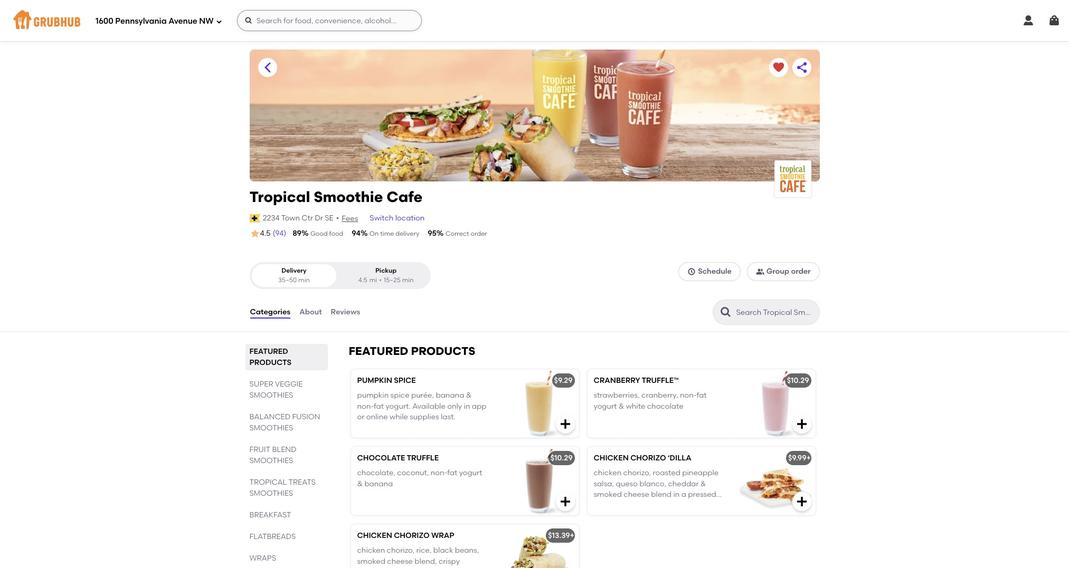Task type: locate. For each thing, give the bounding box(es) containing it.
fruit
[[249, 446, 270, 455]]

• right mi
[[379, 276, 382, 284]]

0 horizontal spatial smoked
[[357, 557, 385, 566]]

roasted down pressed
[[685, 501, 713, 510]]

rice,
[[416, 547, 432, 556]]

search icon image
[[719, 306, 732, 319]]

products up super
[[249, 359, 291, 367]]

0 horizontal spatial tortilla
[[395, 568, 418, 569]]

fat inside strawberries, cranberry, non-fat yogurt & white chocolate
[[697, 391, 707, 400]]

& right purée,
[[466, 391, 472, 400]]

1 vertical spatial products
[[249, 359, 291, 367]]

non-
[[680, 391, 697, 400], [357, 402, 374, 411], [431, 469, 447, 478]]

1 horizontal spatial non-
[[431, 469, 447, 478]]

salsa
[[622, 512, 641, 521]]

mi
[[369, 276, 377, 284]]

chorizo,
[[623, 469, 651, 478], [387, 547, 415, 556]]

a
[[681, 490, 686, 499], [653, 501, 658, 510]]

1 vertical spatial in
[[673, 490, 680, 499]]

non- down truffle
[[431, 469, 447, 478]]

0 horizontal spatial featured
[[249, 347, 288, 356]]

0 horizontal spatial banana
[[364, 480, 393, 489]]

black
[[433, 547, 453, 556]]

a left "side"
[[653, 501, 658, 510]]

chorizo for roasted
[[630, 454, 666, 463]]

cheese inside chicken chorizo, roasted pineapple salsa, queso blanco, cheddar & smoked cheese blend in a pressed flour tortilla with a side of roasted tomato salsa
[[624, 490, 649, 499]]

tortilla down blend,
[[395, 568, 418, 569]]

tropical treats smoothies
[[249, 478, 316, 498]]

0 horizontal spatial yogurt
[[459, 469, 482, 478]]

2 vertical spatial fat
[[447, 469, 457, 478]]

non- for cranberry truffle™
[[680, 391, 697, 400]]

1 horizontal spatial fat
[[447, 469, 457, 478]]

correct
[[445, 230, 469, 238]]

fees button
[[341, 213, 359, 225]]

0 vertical spatial •
[[336, 214, 339, 223]]

1 horizontal spatial order
[[791, 267, 811, 276]]

1 vertical spatial chorizo,
[[387, 547, 415, 556]]

1 vertical spatial +
[[570, 532, 574, 541]]

spice
[[390, 391, 409, 400]]

featured products tab
[[249, 346, 323, 369]]

0 horizontal spatial +
[[570, 532, 574, 541]]

35–50
[[278, 276, 297, 284]]

smoothies
[[249, 391, 293, 400], [249, 424, 293, 433], [249, 457, 293, 466], [249, 489, 293, 498]]

fat for chocolate truffle
[[447, 469, 457, 478]]

subscription pass image
[[249, 214, 260, 223]]

1 horizontal spatial yogurt
[[594, 402, 617, 411]]

min down delivery
[[298, 276, 310, 284]]

cheese up the southwest
[[387, 557, 413, 566]]

featured up super
[[249, 347, 288, 356]]

3 smoothies from the top
[[249, 457, 293, 466]]

chicken
[[594, 454, 629, 463], [357, 532, 392, 541]]

tropical treats smoothies tab
[[249, 477, 323, 499]]

beans,
[[455, 547, 479, 556]]

spice
[[394, 376, 416, 385]]

chicken inside chicken chorizo, rice, black beans, smoked cheese blend, crispy southwest tortilla strips, romaine
[[357, 547, 385, 556]]

order right group
[[791, 267, 811, 276]]

$9.99 +
[[788, 454, 811, 463]]

yogurt inside strawberries, cranberry, non-fat yogurt & white chocolate
[[594, 402, 617, 411]]

chicken up salsa,
[[594, 469, 621, 478]]

0 horizontal spatial in
[[464, 402, 470, 411]]

chicken for chicken chorizo 'dilla
[[594, 454, 629, 463]]

delivery
[[282, 267, 307, 275]]

4.5 left mi
[[358, 276, 367, 284]]

0 vertical spatial tortilla
[[612, 501, 635, 510]]

1 horizontal spatial $10.29
[[787, 376, 809, 385]]

1 horizontal spatial products
[[411, 345, 475, 358]]

1 horizontal spatial banana
[[436, 391, 464, 400]]

0 horizontal spatial featured products
[[249, 347, 291, 367]]

svg image down $9.29
[[559, 418, 572, 431]]

featured products up spice
[[349, 345, 475, 358]]

banana
[[436, 391, 464, 400], [364, 480, 393, 489]]

saved restaurant button
[[769, 58, 788, 77]]

0 horizontal spatial order
[[471, 230, 487, 238]]

non- inside strawberries, cranberry, non-fat yogurt & white chocolate
[[680, 391, 697, 400]]

cheese up with
[[624, 490, 649, 499]]

nw
[[199, 16, 214, 26]]

0 horizontal spatial 4.5
[[260, 229, 271, 238]]

0 vertical spatial smoked
[[594, 490, 622, 499]]

svg image
[[216, 18, 222, 25], [559, 418, 572, 431], [559, 496, 572, 508], [795, 496, 808, 508]]

1 vertical spatial chicken
[[357, 547, 385, 556]]

chocolate
[[357, 454, 405, 463]]

0 vertical spatial $10.29
[[787, 376, 809, 385]]

smoothies inside the balanced fusion smoothies
[[249, 424, 293, 433]]

a down cheddar
[[681, 490, 686, 499]]

chicken up the southwest
[[357, 532, 392, 541]]

1 horizontal spatial +
[[806, 454, 811, 463]]

pumpkin
[[357, 391, 389, 400]]

min
[[298, 276, 310, 284], [402, 276, 414, 284]]

1 vertical spatial 4.5
[[358, 276, 367, 284]]

super veggie smoothies
[[249, 380, 303, 400]]

chorizo for rice,
[[394, 532, 430, 541]]

banana down chocolate,
[[364, 480, 393, 489]]

chorizo, inside chicken chorizo, roasted pineapple salsa, queso blanco, cheddar & smoked cheese blend in a pressed flour tortilla with a side of roasted tomato salsa
[[623, 469, 651, 478]]

• right 'se'
[[336, 214, 339, 223]]

strawberries, cranberry, non-fat yogurt & white chocolate
[[594, 391, 707, 411]]

2 vertical spatial non-
[[431, 469, 447, 478]]

tropical
[[249, 478, 287, 487]]

0 vertical spatial cheese
[[624, 490, 649, 499]]

order inside the group order button
[[791, 267, 811, 276]]

1 vertical spatial smoked
[[357, 557, 385, 566]]

in left app
[[464, 402, 470, 411]]

categories
[[250, 308, 290, 317]]

$10.29 for chocolate, coconut, non-fat yogurt & banana
[[551, 454, 573, 463]]

smoked up the southwest
[[357, 557, 385, 566]]

in inside pumpkin spice purée, banana & non-fat yogurt. available only in app or online while supplies last.
[[464, 402, 470, 411]]

yogurt for chocolate, coconut, non-fat yogurt & banana
[[459, 469, 482, 478]]

non- inside the chocolate, coconut, non-fat yogurt & banana
[[431, 469, 447, 478]]

cheese inside chicken chorizo, rice, black beans, smoked cheese blend, crispy southwest tortilla strips, romaine
[[387, 557, 413, 566]]

tropical
[[249, 188, 310, 206]]

$9.29
[[554, 376, 573, 385]]

0 horizontal spatial chorizo,
[[387, 547, 415, 556]]

0 vertical spatial +
[[806, 454, 811, 463]]

&
[[466, 391, 472, 400], [619, 402, 624, 411], [357, 480, 363, 489], [701, 480, 706, 489]]

smoothies down balanced
[[249, 424, 293, 433]]

1 horizontal spatial chorizo,
[[623, 469, 651, 478]]

cranberry truffle™ image
[[736, 370, 815, 438]]

chorizo, inside chicken chorizo, rice, black beans, smoked cheese blend, crispy southwest tortilla strips, romaine
[[387, 547, 415, 556]]

1 horizontal spatial in
[[673, 490, 680, 499]]

min right 15–25 at the top left of page
[[402, 276, 414, 284]]

non- inside pumpkin spice purée, banana & non-fat yogurt. available only in app or online while supplies last.
[[357, 402, 374, 411]]

fruit blend smoothies
[[249, 446, 296, 466]]

town
[[281, 214, 300, 223]]

fees
[[342, 214, 358, 223]]

1 vertical spatial yogurt
[[459, 469, 482, 478]]

in up of at the bottom of the page
[[673, 490, 680, 499]]

4 smoothies from the top
[[249, 489, 293, 498]]

yogurt inside the chocolate, coconut, non-fat yogurt & banana
[[459, 469, 482, 478]]

cheddar
[[668, 480, 699, 489]]

1 horizontal spatial roasted
[[685, 501, 713, 510]]

1 horizontal spatial smoked
[[594, 490, 622, 499]]

products
[[411, 345, 475, 358], [249, 359, 291, 367]]

1 horizontal spatial chicken
[[594, 454, 629, 463]]

chorizo up the rice,
[[394, 532, 430, 541]]

2 min from the left
[[402, 276, 414, 284]]

chicken for queso
[[594, 469, 621, 478]]

0 vertical spatial chicken
[[594, 454, 629, 463]]

0 vertical spatial order
[[471, 230, 487, 238]]

4.5 left (94)
[[260, 229, 271, 238]]

95
[[428, 229, 437, 238]]

1 horizontal spatial chorizo
[[630, 454, 666, 463]]

1 horizontal spatial tortilla
[[612, 501, 635, 510]]

0 horizontal spatial cheese
[[387, 557, 413, 566]]

1 horizontal spatial min
[[402, 276, 414, 284]]

smoothies down fruit on the left bottom
[[249, 457, 293, 466]]

white
[[626, 402, 645, 411]]

1 vertical spatial tortilla
[[395, 568, 418, 569]]

svg image up $13.39 +
[[559, 496, 572, 508]]

side
[[660, 501, 674, 510]]

reviews
[[331, 308, 360, 317]]

wraps
[[249, 554, 276, 563]]

& down strawberries,
[[619, 402, 624, 411]]

option group
[[249, 263, 431, 289]]

1 vertical spatial cheese
[[387, 557, 413, 566]]

salsa,
[[594, 480, 614, 489]]

& inside the chocolate, coconut, non-fat yogurt & banana
[[357, 480, 363, 489]]

chocolate truffle image
[[500, 447, 579, 516]]

0 horizontal spatial fat
[[374, 402, 384, 411]]

0 horizontal spatial roasted
[[653, 469, 680, 478]]

chocolate,
[[357, 469, 395, 478]]

order right correct
[[471, 230, 487, 238]]

truffle
[[407, 454, 439, 463]]

0 horizontal spatial min
[[298, 276, 310, 284]]

chicken up the southwest
[[357, 547, 385, 556]]

1 min from the left
[[298, 276, 310, 284]]

yogurt.
[[386, 402, 411, 411]]

2 horizontal spatial fat
[[697, 391, 707, 400]]

chicken for smoked
[[357, 547, 385, 556]]

1 vertical spatial chicken
[[357, 532, 392, 541]]

0 vertical spatial chicken
[[594, 469, 621, 478]]

1 vertical spatial order
[[791, 267, 811, 276]]

roasted
[[653, 469, 680, 478], [685, 501, 713, 510]]

0 vertical spatial banana
[[436, 391, 464, 400]]

1 horizontal spatial a
[[681, 490, 686, 499]]

svg image down $9.99 + on the bottom
[[795, 496, 808, 508]]

svg image right nw
[[216, 18, 222, 25]]

svg image for chocolate truffle
[[559, 496, 572, 508]]

& down chocolate,
[[357, 480, 363, 489]]

1 vertical spatial •
[[379, 276, 382, 284]]

0 vertical spatial in
[[464, 402, 470, 411]]

0 vertical spatial roasted
[[653, 469, 680, 478]]

0 vertical spatial fat
[[697, 391, 707, 400]]

fat right coconut,
[[447, 469, 457, 478]]

1 vertical spatial chorizo
[[394, 532, 430, 541]]

0 vertical spatial yogurt
[[594, 402, 617, 411]]

featured up the pumpkin
[[349, 345, 408, 358]]

1 horizontal spatial •
[[379, 276, 382, 284]]

tortilla up salsa at the bottom
[[612, 501, 635, 510]]

coconut,
[[397, 469, 429, 478]]

smoothies inside super veggie smoothies
[[249, 391, 293, 400]]

yogurt for strawberries, cranberry, non-fat yogurt & white chocolate
[[594, 402, 617, 411]]

non- up chocolate
[[680, 391, 697, 400]]

2 smoothies from the top
[[249, 424, 293, 433]]

smoked down salsa,
[[594, 490, 622, 499]]

balanced
[[249, 413, 290, 422]]

smoothies inside tropical treats smoothies
[[249, 489, 293, 498]]

fat inside the chocolate, coconut, non-fat yogurt & banana
[[447, 469, 457, 478]]

while
[[390, 413, 408, 422]]

smoked inside chicken chorizo, roasted pineapple salsa, queso blanco, cheddar & smoked cheese blend in a pressed flour tortilla with a side of roasted tomato salsa
[[594, 490, 622, 499]]

& inside strawberries, cranberry, non-fat yogurt & white chocolate
[[619, 402, 624, 411]]

products up spice
[[411, 345, 475, 358]]

0 vertical spatial chorizo
[[630, 454, 666, 463]]

group order
[[767, 267, 811, 276]]

0 horizontal spatial chorizo
[[394, 532, 430, 541]]

pressed
[[688, 490, 716, 499]]

roasted up blanco,
[[653, 469, 680, 478]]

caret left icon image
[[261, 61, 274, 74]]

1 vertical spatial fat
[[374, 402, 384, 411]]

1 vertical spatial non-
[[357, 402, 374, 411]]

smoothies down tropical
[[249, 489, 293, 498]]

• inside • fees
[[336, 214, 339, 223]]

1 smoothies from the top
[[249, 391, 293, 400]]

breakfast tab
[[249, 510, 323, 521]]

1 horizontal spatial 4.5
[[358, 276, 367, 284]]

saved restaurant image
[[772, 61, 785, 74]]

0 horizontal spatial $10.29
[[551, 454, 573, 463]]

0 vertical spatial non-
[[680, 391, 697, 400]]

svg image
[[1022, 14, 1035, 27], [1048, 14, 1061, 27], [244, 16, 253, 25], [687, 268, 696, 276], [795, 418, 808, 431]]

group
[[767, 267, 789, 276]]

0 horizontal spatial chicken
[[357, 547, 385, 556]]

chicken
[[594, 469, 621, 478], [357, 547, 385, 556]]

chicken inside chicken chorizo, roasted pineapple salsa, queso blanco, cheddar & smoked cheese blend in a pressed flour tortilla with a side of roasted tomato salsa
[[594, 469, 621, 478]]

chorizo, down chicken chorizo wrap
[[387, 547, 415, 556]]

chocolate, coconut, non-fat yogurt & banana
[[357, 469, 482, 489]]

0 horizontal spatial a
[[653, 501, 658, 510]]

& up pressed
[[701, 480, 706, 489]]

super
[[249, 380, 273, 389]]

+ for $13.39
[[570, 532, 574, 541]]

featured products up super
[[249, 347, 291, 367]]

cranberry truffle™
[[594, 376, 679, 385]]

smoothies inside fruit blend smoothies
[[249, 457, 293, 466]]

chorizo, for cheese
[[387, 547, 415, 556]]

$13.39
[[548, 532, 570, 541]]

delivery
[[396, 230, 419, 238]]

share icon image
[[795, 61, 808, 74]]

0 horizontal spatial •
[[336, 214, 339, 223]]

in
[[464, 402, 470, 411], [673, 490, 680, 499]]

0 horizontal spatial chicken
[[357, 532, 392, 541]]

chicken chorizo wrap image
[[500, 525, 579, 569]]

people icon image
[[756, 268, 764, 276]]

1 vertical spatial a
[[653, 501, 658, 510]]

1 horizontal spatial featured
[[349, 345, 408, 358]]

0 vertical spatial products
[[411, 345, 475, 358]]

smoothies down super
[[249, 391, 293, 400]]

+
[[806, 454, 811, 463], [570, 532, 574, 541]]

flatbreads tab
[[249, 532, 323, 543]]

$13.39 +
[[548, 532, 574, 541]]

in inside chicken chorizo, roasted pineapple salsa, queso blanco, cheddar & smoked cheese blend in a pressed flour tortilla with a side of roasted tomato salsa
[[673, 490, 680, 499]]

chorizo, up queso
[[623, 469, 651, 478]]

0 horizontal spatial non-
[[357, 402, 374, 411]]

0 horizontal spatial products
[[249, 359, 291, 367]]

tortilla inside chicken chorizo, rice, black beans, smoked cheese blend, crispy southwest tortilla strips, romaine
[[395, 568, 418, 569]]

yogurt
[[594, 402, 617, 411], [459, 469, 482, 478]]

non- up the or
[[357, 402, 374, 411]]

fruit blend smoothies tab
[[249, 445, 323, 467]]

0 vertical spatial chorizo,
[[623, 469, 651, 478]]

1 horizontal spatial cheese
[[624, 490, 649, 499]]

main navigation navigation
[[0, 0, 1069, 41]]

treats
[[289, 478, 316, 487]]

banana up only
[[436, 391, 464, 400]]

fat up online
[[374, 402, 384, 411]]

2 horizontal spatial non-
[[680, 391, 697, 400]]

1 horizontal spatial chicken
[[594, 469, 621, 478]]

chicken up salsa,
[[594, 454, 629, 463]]

chorizo up blanco,
[[630, 454, 666, 463]]

flour
[[594, 501, 610, 510]]

1 vertical spatial banana
[[364, 480, 393, 489]]

smoked
[[594, 490, 622, 499], [357, 557, 385, 566]]

1 vertical spatial $10.29
[[551, 454, 573, 463]]

fat right cranberry,
[[697, 391, 707, 400]]



Task type: describe. For each thing, give the bounding box(es) containing it.
blend,
[[415, 557, 437, 566]]

categories button
[[249, 294, 291, 332]]

good food
[[310, 230, 343, 238]]

correct order
[[445, 230, 487, 238]]

about
[[299, 308, 322, 317]]

• inside pickup 4.5 mi • 15–25 min
[[379, 276, 382, 284]]

1600 pennsylvania avenue nw
[[96, 16, 214, 26]]

order for correct order
[[471, 230, 487, 238]]

delivery 35–50 min
[[278, 267, 310, 284]]

veggie
[[275, 380, 303, 389]]

Search for food, convenience, alcohol... search field
[[237, 10, 422, 31]]

1600
[[96, 16, 113, 26]]

blend
[[651, 490, 672, 499]]

option group containing delivery 35–50 min
[[249, 263, 431, 289]]

on time delivery
[[369, 230, 419, 238]]

order for group order
[[791, 267, 811, 276]]

only
[[447, 402, 462, 411]]

cranberry,
[[642, 391, 678, 400]]

wraps tab
[[249, 553, 323, 564]]

strips,
[[420, 568, 441, 569]]

products inside tab
[[249, 359, 291, 367]]

flatbreads
[[249, 533, 296, 542]]

good
[[310, 230, 328, 238]]

chicken for chicken chorizo wrap
[[357, 532, 392, 541]]

last.
[[441, 413, 455, 422]]

switch location button
[[369, 213, 425, 224]]

dr
[[315, 214, 323, 223]]

supplies
[[410, 413, 439, 422]]

pumpkin spice purée, banana & non-fat yogurt. available only in app or online while supplies last.
[[357, 391, 486, 422]]

svg image for pumpkin spice
[[559, 418, 572, 431]]

smoothie
[[314, 188, 383, 206]]

featured inside featured products
[[249, 347, 288, 356]]

food
[[329, 230, 343, 238]]

smoothies for fruit
[[249, 457, 293, 466]]

Search Tropical Smoothie Cafe  search field
[[735, 308, 816, 318]]

chicken chorizo, rice, black beans, smoked cheese blend, crispy southwest tortilla strips, romaine
[[357, 547, 480, 569]]

non- for chocolate truffle
[[431, 469, 447, 478]]

min inside delivery 35–50 min
[[298, 276, 310, 284]]

with
[[636, 501, 651, 510]]

1 horizontal spatial featured products
[[349, 345, 475, 358]]

crispy
[[439, 557, 460, 566]]

switch location
[[370, 214, 425, 223]]

online
[[366, 413, 388, 422]]

tomato
[[594, 512, 620, 521]]

chocolate truffle
[[357, 454, 439, 463]]

tropical smoothie cafe  logo image
[[774, 160, 811, 197]]

super veggie smoothies tab
[[249, 379, 323, 401]]

89
[[293, 229, 301, 238]]

app
[[472, 402, 486, 411]]

svg image inside main navigation "navigation"
[[216, 18, 222, 25]]

or
[[357, 413, 364, 422]]

& inside pumpkin spice purée, banana & non-fat yogurt. available only in app or online while supplies last.
[[466, 391, 472, 400]]

balanced fusion smoothies tab
[[249, 412, 323, 434]]

1 vertical spatial roasted
[[685, 501, 713, 510]]

chorizo, for blanco,
[[623, 469, 651, 478]]

pennsylvania
[[115, 16, 167, 26]]

2234 town ctr dr se button
[[262, 213, 334, 224]]

pineapple
[[682, 469, 719, 478]]

pumpkin spice image
[[500, 370, 579, 438]]

wrap
[[431, 532, 454, 541]]

0 vertical spatial a
[[681, 490, 686, 499]]

time
[[380, 230, 394, 238]]

avenue
[[169, 16, 197, 26]]

southwest
[[357, 568, 394, 569]]

tortilla inside chicken chorizo, roasted pineapple salsa, queso blanco, cheddar & smoked cheese blend in a pressed flour tortilla with a side of roasted tomato salsa
[[612, 501, 635, 510]]

about button
[[299, 294, 322, 332]]

banana inside pumpkin spice purée, banana & non-fat yogurt. available only in app or online while supplies last.
[[436, 391, 464, 400]]

2234 town ctr dr se
[[263, 214, 334, 223]]

2234
[[263, 214, 280, 223]]

smoked inside chicken chorizo, rice, black beans, smoked cheese blend, crispy southwest tortilla strips, romaine
[[357, 557, 385, 566]]

$10.29 for strawberries, cranberry, non-fat yogurt & white chocolate
[[787, 376, 809, 385]]

group order button
[[747, 263, 820, 282]]

fat inside pumpkin spice purée, banana & non-fat yogurt. available only in app or online while supplies last.
[[374, 402, 384, 411]]

breakfast
[[249, 511, 291, 520]]

svg image for chicken chorizo 'dilla
[[795, 496, 808, 508]]

chocolate
[[647, 402, 683, 411]]

location
[[395, 214, 425, 223]]

smoothies for balanced
[[249, 424, 293, 433]]

of
[[676, 501, 683, 510]]

pumpkin
[[357, 376, 392, 385]]

'dilla
[[668, 454, 691, 463]]

cranberry
[[594, 376, 640, 385]]

schedule button
[[678, 263, 741, 282]]

15–25
[[384, 276, 401, 284]]

reviews button
[[330, 294, 361, 332]]

chicken chorizo 'dilla image
[[736, 447, 815, 516]]

smoothies for tropical
[[249, 489, 293, 498]]

fat for cranberry truffle™
[[697, 391, 707, 400]]

4.5 inside pickup 4.5 mi • 15–25 min
[[358, 276, 367, 284]]

schedule
[[698, 267, 732, 276]]

smoothies for super
[[249, 391, 293, 400]]

featured products inside tab
[[249, 347, 291, 367]]

ctr
[[302, 214, 313, 223]]

strawberries,
[[594, 391, 640, 400]]

min inside pickup 4.5 mi • 15–25 min
[[402, 276, 414, 284]]

pumpkin spice
[[357, 376, 416, 385]]

& inside chicken chorizo, roasted pineapple salsa, queso blanco, cheddar & smoked cheese blend in a pressed flour tortilla with a side of roasted tomato salsa
[[701, 480, 706, 489]]

star icon image
[[249, 229, 260, 239]]

se
[[325, 214, 334, 223]]

blanco,
[[639, 480, 666, 489]]

94
[[352, 229, 361, 238]]

banana inside the chocolate, coconut, non-fat yogurt & banana
[[364, 480, 393, 489]]

tropical smoothie cafe
[[249, 188, 423, 206]]

0 vertical spatial 4.5
[[260, 229, 271, 238]]

+ for $9.99
[[806, 454, 811, 463]]

cafe
[[387, 188, 423, 206]]

svg image inside schedule button
[[687, 268, 696, 276]]

on
[[369, 230, 379, 238]]

purée,
[[411, 391, 434, 400]]

chicken chorizo, roasted pineapple salsa, queso blanco, cheddar & smoked cheese blend in a pressed flour tortilla with a side of roasted tomato salsa
[[594, 469, 719, 521]]

pickup 4.5 mi • 15–25 min
[[358, 267, 414, 284]]

truffle™
[[642, 376, 679, 385]]



Task type: vqa. For each thing, say whether or not it's contained in the screenshot.
W
no



